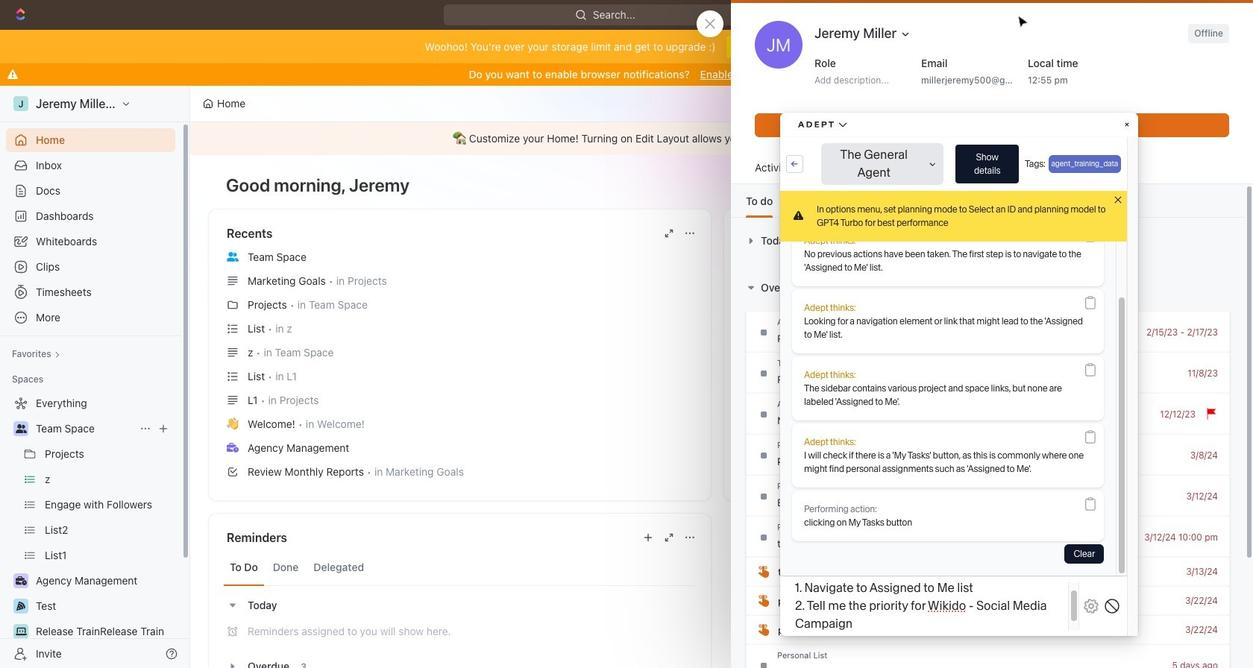 Task type: describe. For each thing, give the bounding box(es) containing it.
user group image
[[15, 424, 26, 433]]

tree inside 'sidebar' navigation
[[6, 392, 175, 668]]

0 horizontal spatial business time image
[[15, 577, 26, 586]]

0 vertical spatial business time image
[[227, 443, 239, 453]]

0 vertical spatial tab list
[[731, 184, 1245, 217]]

laptop code image
[[15, 627, 26, 636]]

user group image
[[227, 252, 239, 262]]



Task type: locate. For each thing, give the bounding box(es) containing it.
1 vertical spatial tab list
[[224, 550, 696, 586]]

0 horizontal spatial tab list
[[224, 550, 696, 586]]

jeremy miller's workspace, , element
[[13, 96, 28, 111]]

alert
[[190, 122, 1245, 155]]

tab panel
[[731, 217, 1245, 668]]

business time image
[[227, 443, 239, 453], [15, 577, 26, 586]]

tree
[[6, 392, 175, 668]]

1 horizontal spatial tab list
[[731, 184, 1245, 217]]

1 vertical spatial business time image
[[15, 577, 26, 586]]

pizza slice image
[[16, 602, 25, 611]]

1 horizontal spatial business time image
[[227, 443, 239, 453]]

tab list
[[731, 184, 1245, 217], [224, 550, 696, 586]]

sidebar navigation
[[0, 86, 193, 668]]



Task type: vqa. For each thing, say whether or not it's contained in the screenshot.
bottom in
no



